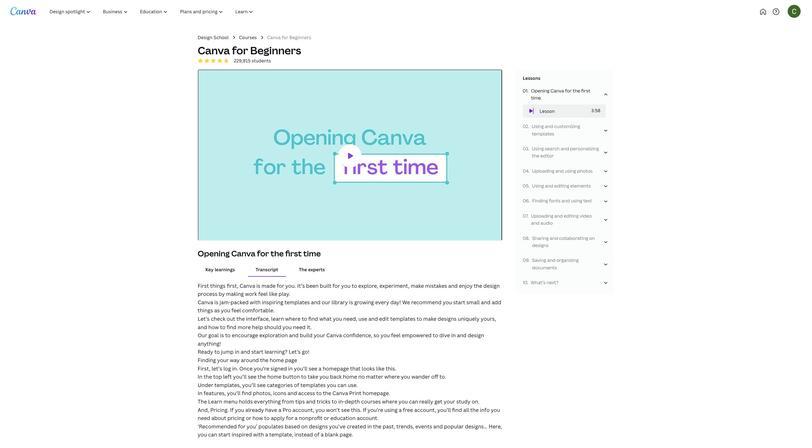 Task type: describe. For each thing, give the bounding box(es) containing it.
matter
[[366, 374, 383, 381]]

edit
[[379, 316, 389, 323]]

key
[[206, 267, 214, 273]]

popular
[[444, 424, 464, 431]]

first,
[[198, 366, 210, 373]]

goal
[[208, 332, 219, 340]]

in down page
[[288, 366, 293, 373]]

canva down design school link at the top left
[[198, 44, 230, 57]]

1 vertical spatial need
[[198, 415, 210, 422]]

really
[[419, 399, 433, 406]]

and left build
[[289, 332, 299, 340]]

02
[[523, 123, 528, 130]]

10
[[523, 280, 527, 286]]

1 vertical spatial design
[[468, 332, 484, 340]]

photos,
[[253, 390, 272, 398]]

2 vertical spatial start
[[218, 432, 230, 439]]

students
[[252, 58, 271, 64]]

build
[[300, 332, 313, 340]]

to up the populates
[[264, 415, 270, 422]]

let's
[[212, 366, 222, 373]]

uniquely
[[458, 316, 480, 323]]

first things first, canva is made for you. it's been built for you to explore, experiment, make mistakes and enjoy the design process by making work feel like play. canva is jam-packed with inspiring templates and our library is growing every day! we recommend you start small and add things as you feel comfortable. let's check out the interface, learn where to find what you need, use and edit templates to make designs uniquely yours, and how to find more help should you need it. our goal is to encourage exploration and build your canva confidence, so you feel empowered to dive in and design anything! ready to jump in and start learning? let's go! finding your way around the home page first, let's log in. once you're signed in you'll see a homepage that looks like this. in the top left you'll see the home button to take you back home no matter where you wander off to. under templates, you'll see categories of templates you can use. in features, you'll find photos, icons and access to the canva print homepage. the learn menu holds everything from tips and tricks to in-depth courses where you can really get your study on. and, pricing. if you already have a pro account, you won't see this. if you're using a free account, you'll find all the info you need about pricing or how to apply for a nonprofit or education account. 'recommended for you' populates based on designs you've created in the past, trends, events and popular designs… here, you can start inspired with a template, instead of a blank page.
[[198, 283, 502, 439]]

library
[[332, 299, 348, 306]]

mistakes
[[425, 283, 447, 290]]

you right what
[[333, 316, 342, 323]]

1 vertical spatial of
[[314, 432, 320, 439]]

explore,
[[358, 283, 378, 290]]

0 vertical spatial things
[[210, 283, 226, 290]]

recommend
[[411, 299, 442, 306]]

09
[[523, 258, 529, 264]]

canva up learnings
[[231, 248, 255, 259]]

audio
[[541, 220, 553, 226]]

here,
[[489, 424, 502, 431]]

0 vertical spatial make
[[411, 283, 424, 290]]

back
[[330, 374, 342, 381]]

. for 08
[[529, 235, 530, 242]]

you'll up menu
[[227, 390, 241, 398]]

dive
[[440, 332, 450, 340]]

a left free
[[399, 407, 402, 414]]

the inside the experts 'button'
[[299, 267, 307, 273]]

school
[[214, 34, 229, 40]]

a down the populates
[[265, 432, 268, 439]]

you up library
[[341, 283, 351, 290]]

1 horizontal spatial need
[[293, 324, 306, 331]]

0 horizontal spatial you're
[[254, 366, 269, 373]]

canva up in-
[[333, 390, 348, 398]]

to left take
[[301, 374, 307, 381]]

ready
[[198, 349, 213, 356]]

a left blank on the left bottom of page
[[321, 432, 324, 439]]

page
[[285, 357, 297, 364]]

home up use.
[[343, 374, 357, 381]]

it's
[[297, 283, 305, 290]]

canva up work
[[240, 283, 255, 290]]

you down learn
[[283, 324, 292, 331]]

3:58
[[591, 107, 601, 114]]

you right so
[[381, 332, 390, 340]]

1 horizontal spatial can
[[338, 382, 347, 389]]

you down jam-
[[221, 308, 230, 315]]

0 horizontal spatial designs
[[309, 424, 328, 431]]

is right library
[[349, 299, 353, 306]]

packed
[[231, 299, 249, 306]]

08 . sharing and collaborating on designs
[[523, 235, 595, 249]]

you'll down in.
[[233, 374, 247, 381]]

and down access
[[306, 399, 316, 406]]

go!
[[302, 349, 310, 356]]

log
[[223, 366, 231, 373]]

1 horizontal spatial you're
[[368, 407, 383, 414]]

and inside 08 . sharing and collaborating on designs
[[550, 235, 558, 242]]

use
[[359, 316, 367, 323]]

from
[[282, 399, 294, 406]]

02 . using and customizing templates
[[523, 123, 580, 137]]

and right events
[[433, 424, 443, 431]]

1 vertical spatial things
[[198, 308, 213, 315]]

templates down the we
[[390, 316, 416, 323]]

organizing
[[557, 258, 579, 264]]

a left pro
[[278, 407, 281, 414]]

instead
[[295, 432, 313, 439]]

using for using and editing elements
[[532, 183, 544, 189]]

templates down take
[[301, 382, 326, 389]]

and left audio
[[531, 220, 540, 226]]

1 horizontal spatial how
[[253, 415, 263, 422]]

and up our
[[198, 324, 207, 331]]

you'll down get
[[438, 407, 451, 414]]

check
[[211, 316, 225, 323]]

to up empowered
[[417, 316, 422, 323]]

. for 09
[[529, 258, 530, 264]]

find left all
[[452, 407, 462, 414]]

0 horizontal spatial time
[[303, 248, 321, 259]]

1 vertical spatial opening
[[198, 248, 230, 259]]

1 vertical spatial with
[[253, 432, 264, 439]]

you up pricing
[[235, 407, 244, 414]]

you right take
[[320, 374, 329, 381]]

1 in from the top
[[198, 374, 202, 381]]

see up take
[[309, 366, 317, 373]]

. for 05
[[529, 183, 530, 189]]

in.
[[232, 366, 238, 373]]

design school
[[198, 34, 229, 40]]

and right dive
[[457, 332, 467, 340]]

growing
[[354, 299, 374, 306]]

05
[[523, 183, 529, 189]]

find down the out
[[227, 324, 236, 331]]

learnings
[[215, 267, 235, 273]]

and right fonts
[[562, 198, 570, 204]]

1 vertical spatial beginners
[[250, 44, 301, 57]]

08
[[523, 235, 529, 242]]

we
[[402, 299, 410, 306]]

home down learning?
[[270, 357, 284, 364]]

04
[[523, 168, 529, 174]]

uploading for uploading and editing video and audio
[[531, 213, 554, 219]]

jump
[[221, 349, 234, 356]]

the inside 03 . using search and personalizing the editor
[[532, 153, 539, 159]]

is up as
[[214, 299, 218, 306]]

every
[[375, 299, 389, 306]]

and up fonts
[[545, 183, 554, 189]]

in right dive
[[451, 332, 456, 340]]

and down 06 . finding fonts and using text
[[555, 213, 563, 219]]

you.
[[286, 283, 296, 290]]

it.
[[307, 324, 312, 331]]

1 vertical spatial like
[[376, 366, 385, 373]]

home down 'signed'
[[267, 374, 282, 381]]

the inside first things first, canva is made for you. it's been built for you to explore, experiment, make mistakes and enjoy the design process by making work feel like play. canva is jam-packed with inspiring templates and our library is growing every day! we recommend you start small and add things as you feel comfortable. let's check out the interface, learn where to find what you need, use and edit templates to make designs uniquely yours, and how to find more help should you need it. our goal is to encourage exploration and build your canva confidence, so you feel empowered to dive in and design anything! ready to jump in and start learning? let's go! finding your way around the home page first, let's log in. once you're signed in you'll see a homepage that looks like this. in the top left you'll see the home button to take you back home no matter where you wander off to. under templates, you'll see categories of templates you can use. in features, you'll find photos, icons and access to the canva print homepage. the learn menu holds everything from tips and tricks to in-depth courses where you can really get your study on. and, pricing. if you already have a pro account, you won't see this. if you're using a free account, you'll find all the info you need about pricing or how to apply for a nonprofit or education account. 'recommended for you' populates based on designs you've created in the past, trends, events and popular designs… here, you can start inspired with a template, instead of a blank page.
[[198, 399, 207, 406]]

elements
[[571, 183, 591, 189]]

2 if from the left
[[363, 407, 366, 414]]

looks
[[362, 366, 375, 373]]

1 vertical spatial canva for beginners
[[198, 44, 301, 57]]

tricks
[[317, 399, 331, 406]]

a up based
[[295, 415, 298, 422]]

and inside 03 . using search and personalizing the editor
[[561, 146, 569, 152]]

time inside 01 . opening canva for the first time
[[531, 95, 541, 101]]

templates inside '02 . using and customizing templates'
[[532, 131, 554, 137]]

0 vertical spatial how
[[208, 324, 219, 331]]

canva right courses
[[267, 34, 281, 40]]

1 or from the left
[[246, 415, 251, 422]]

built
[[320, 283, 331, 290]]

in down account. at left bottom
[[367, 424, 372, 431]]

0 vertical spatial using
[[565, 168, 576, 174]]

to left dive
[[433, 332, 438, 340]]

what's
[[531, 280, 546, 286]]

1 if from the left
[[230, 407, 234, 414]]

apply
[[271, 415, 285, 422]]

page.
[[340, 432, 353, 439]]

tips
[[295, 399, 305, 406]]

06
[[523, 198, 529, 204]]

to left explore,
[[352, 283, 357, 290]]

to down check
[[220, 324, 225, 331]]

to right 'goal'
[[225, 332, 231, 340]]

signed
[[271, 366, 287, 373]]

sharing
[[532, 235, 549, 242]]

and up around
[[241, 349, 250, 356]]

under
[[198, 382, 213, 389]]

and left 'add'
[[481, 299, 491, 306]]

that
[[350, 366, 361, 373]]

1 vertical spatial start
[[251, 349, 263, 356]]

templates down play.
[[285, 299, 310, 306]]

photos
[[577, 168, 593, 174]]

so
[[374, 332, 379, 340]]

courses link
[[239, 34, 257, 41]]

using inside first things first, canva is made for you. it's been built for you to explore, experiment, make mistakes and enjoy the design process by making work feel like play. canva is jam-packed with inspiring templates and our library is growing every day! we recommend you start small and add things as you feel comfortable. let's check out the interface, learn where to find what you need, use and edit templates to make designs uniquely yours, and how to find more help should you need it. our goal is to encourage exploration and build your canva confidence, so you feel empowered to dive in and design anything! ready to jump in and start learning? let's go! finding your way around the home page first, let's log in. once you're signed in you'll see a homepage that looks like this. in the top left you'll see the home button to take you back home no matter where you wander off to. under templates, you'll see categories of templates you can use. in features, you'll find photos, icons and access to the canva print homepage. the learn menu holds everything from tips and tricks to in-depth courses where you can really get your study on. and, pricing. if you already have a pro account, you won't see this. if you're using a free account, you'll find all the info you need about pricing or how to apply for a nonprofit or education account. 'recommended for you' populates based on designs you've created in the past, trends, events and popular designs… here, you can start inspired with a template, instead of a blank page.
[[384, 407, 398, 414]]

and left the enjoy
[[448, 283, 458, 290]]

finding inside first things first, canva is made for you. it's been built for you to explore, experiment, make mistakes and enjoy the design process by making work feel like play. canva is jam-packed with inspiring templates and our library is growing every day! we recommend you start small and add things as you feel comfortable. let's check out the interface, learn where to find what you need, use and edit templates to make designs uniquely yours, and how to find more help should you need it. our goal is to encourage exploration and build your canva confidence, so you feel empowered to dive in and design anything! ready to jump in and start learning? let's go! finding your way around the home page first, let's log in. once you're signed in you'll see a homepage that looks like this. in the top left you'll see the home button to take you back home no matter where you wander off to. under templates, you'll see categories of templates you can use. in features, you'll find photos, icons and access to the canva print homepage. the learn menu holds everything from tips and tricks to in-depth courses where you can really get your study on. and, pricing. if you already have a pro account, you won't see this. if you're using a free account, you'll find all the info you need about pricing or how to apply for a nonprofit or education account. 'recommended for you' populates based on designs you've created in the past, trends, events and popular designs… here, you can start inspired with a template, instead of a blank page.
[[198, 357, 216, 364]]

and right use
[[369, 316, 378, 323]]

1 horizontal spatial finding
[[532, 198, 548, 204]]

to left jump
[[214, 349, 220, 356]]

canva down process
[[198, 299, 213, 306]]

1.1 opening canva for the first time v2 image
[[198, 70, 502, 242]]



Task type: vqa. For each thing, say whether or not it's contained in the screenshot.


Task type: locate. For each thing, give the bounding box(es) containing it.
and up 'from'
[[288, 390, 297, 398]]

editing for video
[[564, 213, 579, 219]]

. for 02
[[528, 123, 529, 130]]

the inside 01 . opening canva for the first time
[[573, 88, 580, 94]]

is
[[256, 283, 260, 290], [214, 299, 218, 306], [349, 299, 353, 306], [220, 332, 224, 340]]

process
[[198, 291, 217, 298]]

1 vertical spatial your
[[217, 357, 229, 364]]

to up it.
[[302, 316, 307, 323]]

in
[[451, 332, 456, 340], [235, 349, 239, 356], [288, 366, 293, 373], [367, 424, 372, 431]]

and right search
[[561, 146, 569, 152]]

0 horizontal spatial first
[[285, 248, 302, 259]]

2 horizontal spatial designs
[[532, 243, 549, 249]]

2 vertical spatial your
[[444, 399, 455, 406]]

and up the documents
[[547, 258, 556, 264]]

top
[[213, 374, 222, 381]]

0 horizontal spatial on
[[301, 424, 308, 431]]

past,
[[383, 424, 395, 431]]

1 horizontal spatial or
[[324, 415, 329, 422]]

2 in from the top
[[198, 390, 202, 398]]

0 vertical spatial uploading
[[532, 168, 555, 174]]

2 horizontal spatial feel
[[391, 332, 401, 340]]

where right learn
[[285, 316, 301, 323]]

. for 06
[[529, 198, 530, 204]]

0 horizontal spatial start
[[218, 432, 230, 439]]

05 . using and editing elements
[[523, 183, 591, 189]]

fonts
[[549, 198, 561, 204]]

0 horizontal spatial account,
[[293, 407, 314, 414]]

first
[[198, 283, 209, 290]]

once
[[239, 366, 253, 373]]

0 vertical spatial in
[[198, 374, 202, 381]]

you down tricks
[[316, 407, 325, 414]]

1 vertical spatial first
[[285, 248, 302, 259]]

you down the back
[[327, 382, 336, 389]]

0 horizontal spatial opening
[[198, 248, 230, 259]]

make down recommend
[[423, 316, 437, 323]]

canva down what
[[327, 332, 342, 340]]

the
[[299, 267, 307, 273], [198, 399, 207, 406]]

1 horizontal spatial like
[[376, 366, 385, 373]]

canva for beginners
[[267, 34, 311, 40], [198, 44, 301, 57]]

empowered
[[402, 332, 432, 340]]

can up free
[[409, 399, 418, 406]]

0 horizontal spatial need
[[198, 415, 210, 422]]

designs down sharing
[[532, 243, 549, 249]]

0 horizontal spatial finding
[[198, 357, 216, 364]]

pricing
[[228, 415, 245, 422]]

personalizing
[[570, 146, 599, 152]]

2 vertical spatial using
[[532, 183, 544, 189]]

1 horizontal spatial on
[[589, 235, 595, 242]]

time up lesson
[[531, 95, 541, 101]]

on up instead
[[301, 424, 308, 431]]

1 vertical spatial time
[[303, 248, 321, 259]]

or
[[246, 415, 251, 422], [324, 415, 329, 422]]

1 vertical spatial using
[[532, 146, 544, 152]]

and inside '02 . using and customizing templates'
[[545, 123, 553, 130]]

using left text
[[571, 198, 582, 204]]

can down the 'recommended at the left
[[208, 432, 217, 439]]

canva up lesson
[[551, 88, 564, 94]]

categories
[[267, 382, 293, 389]]

0 horizontal spatial this.
[[351, 407, 362, 414]]

a left "homepage"
[[319, 366, 322, 373]]

time
[[531, 95, 541, 101], [303, 248, 321, 259]]

finding down ready
[[198, 357, 216, 364]]

you'll up button at the bottom
[[294, 366, 308, 373]]

should
[[264, 324, 281, 331]]

lesson
[[540, 108, 555, 114]]

to up tricks
[[316, 390, 322, 398]]

. inside 03 . using search and personalizing the editor
[[528, 146, 529, 152]]

2 vertical spatial designs
[[309, 424, 328, 431]]

0 vertical spatial this.
[[386, 366, 396, 373]]

opening down lessons
[[531, 88, 550, 94]]

need left it.
[[293, 324, 306, 331]]

. for 01
[[528, 88, 529, 94]]

first,
[[227, 283, 238, 290]]

2 or from the left
[[324, 415, 329, 422]]

editing down 04 . uploading and using photos
[[555, 183, 570, 189]]

0 vertical spatial where
[[285, 316, 301, 323]]

0 vertical spatial opening
[[531, 88, 550, 94]]

on inside first things first, canva is made for you. it's been built for you to explore, experiment, make mistakes and enjoy the design process by making work feel like play. canva is jam-packed with inspiring templates and our library is growing every day! we recommend you start small and add things as you feel comfortable. let's check out the interface, learn where to find what you need, use and edit templates to make designs uniquely yours, and how to find more help should you need it. our goal is to encourage exploration and build your canva confidence, so you feel empowered to dive in and design anything! ready to jump in and start learning? let's go! finding your way around the home page first, let's log in. once you're signed in you'll see a homepage that looks like this. in the top left you'll see the home button to take you back home no matter where you wander off to. under templates, you'll see categories of templates you can use. in features, you'll find photos, icons and access to the canva print homepage. the learn menu holds everything from tips and tricks to in-depth courses where you can really get your study on. and, pricing. if you already have a pro account, you won't see this. if you're using a free account, you'll find all the info you need about pricing or how to apply for a nonprofit or education account. 'recommended for you' populates based on designs you've created in the past, trends, events and popular designs… here, you can start inspired with a template, instead of a blank page.
[[301, 424, 308, 431]]

comfortable.
[[242, 308, 275, 315]]

for inside 01 . opening canva for the first time
[[565, 88, 572, 94]]

you down the 'recommended at the left
[[198, 432, 207, 439]]

inspired
[[232, 432, 252, 439]]

button
[[283, 374, 300, 381]]

0 horizontal spatial the
[[198, 399, 207, 406]]

0 vertical spatial first
[[581, 88, 590, 94]]

1 vertical spatial how
[[253, 415, 263, 422]]

0 horizontal spatial of
[[294, 382, 299, 389]]

03
[[523, 146, 528, 152]]

1 vertical spatial feel
[[232, 308, 241, 315]]

templates,
[[215, 382, 241, 389]]

in-
[[338, 399, 345, 406]]

see up photos,
[[257, 382, 266, 389]]

experts
[[308, 267, 325, 273]]

0 horizontal spatial if
[[230, 407, 234, 414]]

add
[[492, 299, 501, 306]]

is right 'goal'
[[220, 332, 224, 340]]

opening up key
[[198, 248, 230, 259]]

0 vertical spatial let's
[[198, 316, 210, 323]]

anything!
[[198, 341, 221, 348]]

homepage
[[323, 366, 349, 373]]

and up 05 . using and editing elements
[[556, 168, 564, 174]]

on right 'collaborating'
[[589, 235, 595, 242]]

. inside '02 . using and customizing templates'
[[528, 123, 529, 130]]

everything
[[254, 399, 281, 406]]

feel down made
[[258, 291, 268, 298]]

nonprofit
[[299, 415, 323, 422]]

take
[[308, 374, 318, 381]]

by
[[219, 291, 225, 298]]

using right the 02
[[532, 123, 544, 130]]

transcript button
[[248, 264, 286, 277]]

the left experts
[[299, 267, 307, 273]]

a
[[319, 366, 322, 373], [278, 407, 281, 414], [399, 407, 402, 414], [295, 415, 298, 422], [265, 432, 268, 439], [321, 432, 324, 439]]

on.
[[472, 399, 480, 406]]

1 vertical spatial the
[[198, 399, 207, 406]]

small
[[467, 299, 480, 306]]

you've
[[329, 424, 346, 431]]

feel down the packed
[[232, 308, 241, 315]]

start up around
[[251, 349, 263, 356]]

template,
[[269, 432, 293, 439]]

templates up search
[[532, 131, 554, 137]]

0 horizontal spatial your
[[217, 357, 229, 364]]

1 vertical spatial editing
[[564, 213, 579, 219]]

0 vertical spatial need
[[293, 324, 306, 331]]

if up account. at left bottom
[[363, 407, 366, 414]]

way
[[230, 357, 240, 364]]

icons
[[273, 390, 286, 398]]

for
[[282, 34, 288, 40], [232, 44, 248, 57], [565, 88, 572, 94], [257, 248, 269, 259], [277, 283, 284, 290], [333, 283, 340, 290], [286, 415, 294, 422], [238, 424, 246, 431]]

using right 05
[[532, 183, 544, 189]]

transcript
[[256, 267, 278, 273]]

1 vertical spatial on
[[301, 424, 308, 431]]

using up past,
[[384, 407, 398, 414]]

where right matter
[[384, 374, 400, 381]]

in up way
[[235, 349, 239, 356]]

design up 'add'
[[484, 283, 500, 290]]

1 horizontal spatial opening
[[531, 88, 550, 94]]

can down the back
[[338, 382, 347, 389]]

0 vertical spatial you're
[[254, 366, 269, 373]]

education
[[330, 415, 356, 422]]

1 horizontal spatial let's
[[289, 349, 301, 356]]

our
[[198, 332, 207, 340]]

0 vertical spatial the
[[299, 267, 307, 273]]

0 vertical spatial on
[[589, 235, 595, 242]]

229,915
[[234, 58, 251, 64]]

0 vertical spatial can
[[338, 382, 347, 389]]

2 account, from the left
[[414, 407, 436, 414]]

0 vertical spatial with
[[250, 299, 261, 306]]

. for 10
[[527, 280, 528, 286]]

account, down really
[[414, 407, 436, 414]]

using for using and customizing templates
[[532, 123, 544, 130]]

1 vertical spatial in
[[198, 390, 202, 398]]

can
[[338, 382, 347, 389], [409, 399, 418, 406], [208, 432, 217, 439]]

2 vertical spatial feel
[[391, 332, 401, 340]]

study
[[456, 399, 471, 406]]

'recommended
[[198, 424, 237, 431]]

top level navigation element
[[44, 5, 281, 18]]

editing inside 07 . uploading and editing video and audio
[[564, 213, 579, 219]]

1 horizontal spatial time
[[531, 95, 541, 101]]

uploading inside 07 . uploading and editing video and audio
[[531, 213, 554, 219]]

jam-
[[220, 299, 231, 306]]

the experts button
[[291, 264, 333, 277]]

is left made
[[256, 283, 260, 290]]

1 vertical spatial you're
[[368, 407, 383, 414]]

1 horizontal spatial feel
[[258, 291, 268, 298]]

2 horizontal spatial can
[[409, 399, 418, 406]]

1 vertical spatial where
[[384, 374, 400, 381]]

see up education
[[341, 407, 350, 414]]

and inside 09 . saving and organizing documents
[[547, 258, 556, 264]]

you up free
[[399, 399, 408, 406]]

like up matter
[[376, 366, 385, 373]]

time up the experts
[[303, 248, 321, 259]]

2 vertical spatial where
[[382, 399, 397, 406]]

editing left video
[[564, 213, 579, 219]]

1 horizontal spatial of
[[314, 432, 320, 439]]

access
[[298, 390, 315, 398]]

0 vertical spatial finding
[[532, 198, 548, 204]]

or down won't
[[324, 415, 329, 422]]

uploading for uploading and using photos
[[532, 168, 555, 174]]

to left in-
[[332, 399, 337, 406]]

based
[[285, 424, 300, 431]]

no
[[358, 374, 365, 381]]

1 horizontal spatial your
[[314, 332, 325, 340]]

canva inside 01 . opening canva for the first time
[[551, 88, 564, 94]]

designs down nonprofit
[[309, 424, 328, 431]]

menu
[[224, 399, 238, 406]]

0 vertical spatial like
[[269, 291, 277, 298]]

using inside '02 . using and customizing templates'
[[532, 123, 544, 130]]

03 . using search and personalizing the editor
[[523, 146, 599, 159]]

find up it.
[[308, 316, 318, 323]]

using
[[565, 168, 576, 174], [571, 198, 582, 204], [384, 407, 398, 414]]

1 vertical spatial let's
[[289, 349, 301, 356]]

in down under at the bottom left of page
[[198, 390, 202, 398]]

made
[[262, 283, 276, 290]]

0 vertical spatial canva for beginners
[[267, 34, 311, 40]]

your up log
[[217, 357, 229, 364]]

. inside 09 . saving and organizing documents
[[529, 258, 530, 264]]

on
[[589, 235, 595, 242], [301, 424, 308, 431]]

design
[[484, 283, 500, 290], [468, 332, 484, 340]]

confidence,
[[343, 332, 372, 340]]

using for using search and personalizing the editor
[[532, 146, 544, 152]]

. for 03
[[528, 146, 529, 152]]

your right build
[[314, 332, 325, 340]]

play.
[[279, 291, 290, 298]]

you left wander
[[401, 374, 410, 381]]

1 vertical spatial using
[[571, 198, 582, 204]]

. for 04
[[529, 168, 530, 174]]

0 vertical spatial your
[[314, 332, 325, 340]]

07 . uploading and editing video and audio
[[523, 213, 592, 226]]

or up you'
[[246, 415, 251, 422]]

2 vertical spatial can
[[208, 432, 217, 439]]

. inside 08 . sharing and collaborating on designs
[[529, 235, 530, 242]]

things left as
[[198, 308, 213, 315]]

all
[[463, 407, 469, 414]]

out
[[227, 316, 235, 323]]

blank
[[325, 432, 338, 439]]

using inside 03 . using search and personalizing the editor
[[532, 146, 544, 152]]

1 horizontal spatial this.
[[386, 366, 396, 373]]

created
[[347, 424, 366, 431]]

first inside 01 . opening canva for the first time
[[581, 88, 590, 94]]

with
[[250, 299, 261, 306], [253, 432, 264, 439]]

you'
[[247, 424, 257, 431]]

like
[[269, 291, 277, 298], [376, 366, 385, 373]]

where down homepage.
[[382, 399, 397, 406]]

0 horizontal spatial like
[[269, 291, 277, 298]]

0 horizontal spatial or
[[246, 415, 251, 422]]

and left our
[[311, 299, 321, 306]]

finding
[[532, 198, 548, 204], [198, 357, 216, 364]]

collaborating
[[559, 235, 588, 242]]

this. down depth
[[351, 407, 362, 414]]

let's up page
[[289, 349, 301, 356]]

06 . finding fonts and using text
[[523, 198, 592, 204]]

and,
[[198, 407, 209, 414]]

2 horizontal spatial start
[[453, 299, 465, 306]]

1 vertical spatial finding
[[198, 357, 216, 364]]

canva
[[267, 34, 281, 40], [198, 44, 230, 57], [551, 88, 564, 94], [231, 248, 255, 259], [240, 283, 255, 290], [198, 299, 213, 306], [327, 332, 342, 340], [333, 390, 348, 398]]

how up 'goal'
[[208, 324, 219, 331]]

1 vertical spatial uploading
[[531, 213, 554, 219]]

need,
[[343, 316, 357, 323]]

using up editor
[[532, 146, 544, 152]]

0 vertical spatial editing
[[555, 183, 570, 189]]

you're down around
[[254, 366, 269, 373]]

find up "holds"
[[242, 390, 252, 398]]

courses
[[239, 34, 257, 40]]

1 horizontal spatial the
[[299, 267, 307, 273]]

editing for elements
[[555, 183, 570, 189]]

0 horizontal spatial feel
[[232, 308, 241, 315]]

. inside 01 . opening canva for the first time
[[528, 88, 529, 94]]

0 horizontal spatial let's
[[198, 316, 210, 323]]

0 vertical spatial design
[[484, 283, 500, 290]]

0 vertical spatial start
[[453, 299, 465, 306]]

let's left check
[[198, 316, 210, 323]]

1 vertical spatial designs
[[438, 316, 457, 323]]

1 vertical spatial make
[[423, 316, 437, 323]]

next?
[[547, 280, 559, 286]]

you'll up photos,
[[242, 382, 256, 389]]

see down the once
[[248, 374, 257, 381]]

of right instead
[[314, 432, 320, 439]]

you right info
[[491, 407, 500, 414]]

and down lesson
[[545, 123, 553, 130]]

as
[[214, 308, 220, 315]]

text
[[583, 198, 592, 204]]

0 horizontal spatial can
[[208, 432, 217, 439]]

already
[[245, 407, 264, 414]]

work
[[245, 291, 257, 298]]

. for 07
[[528, 213, 529, 219]]

lessons
[[523, 75, 541, 81]]

. inside 07 . uploading and editing video and audio
[[528, 213, 529, 219]]

0 vertical spatial beginners
[[289, 34, 311, 40]]

start down the 'recommended at the left
[[218, 432, 230, 439]]

0 vertical spatial of
[[294, 382, 299, 389]]

1 vertical spatial can
[[409, 399, 418, 406]]

populates
[[259, 424, 284, 431]]

your right get
[[444, 399, 455, 406]]

1 horizontal spatial first
[[581, 88, 590, 94]]

how down already
[[253, 415, 263, 422]]

1 account, from the left
[[293, 407, 314, 414]]

designs inside 08 . sharing and collaborating on designs
[[532, 243, 549, 249]]

you down mistakes
[[443, 299, 452, 306]]

2 horizontal spatial your
[[444, 399, 455, 406]]

on inside 08 . sharing and collaborating on designs
[[589, 235, 595, 242]]

0 horizontal spatial how
[[208, 324, 219, 331]]

have
[[265, 407, 277, 414]]

opening inside 01 . opening canva for the first time
[[531, 88, 550, 94]]

make left mistakes
[[411, 283, 424, 290]]

been
[[306, 283, 319, 290]]

need down the 'and,'
[[198, 415, 210, 422]]

1 horizontal spatial start
[[251, 349, 263, 356]]



